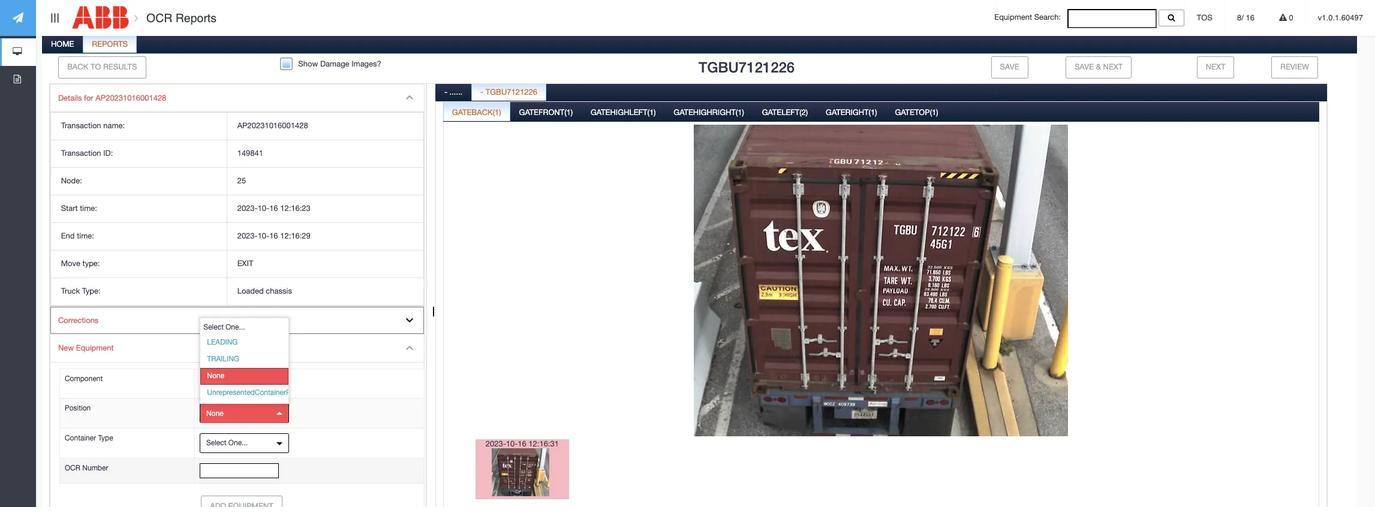 Task type: locate. For each thing, give the bounding box(es) containing it.
16 right 8/
[[1247, 13, 1255, 22]]

16 inside tab list
[[518, 440, 527, 449]]

row group
[[51, 113, 424, 306]]

select one... down none list box
[[206, 439, 248, 448]]

equipment right new
[[76, 344, 114, 353]]

list box
[[201, 335, 312, 402]]

none text field inside new equipment menu item
[[200, 464, 279, 479]]

16 inside dropdown button
[[1247, 13, 1255, 22]]

16
[[1247, 13, 1255, 22], [270, 204, 278, 213], [270, 232, 278, 241], [518, 440, 527, 449]]

loaded
[[237, 287, 264, 296]]

select down none list box
[[206, 439, 227, 448]]

0 vertical spatial 10-
[[258, 204, 270, 213]]

2023- down the 25
[[237, 204, 258, 213]]

tgbu7121226 up gatefront(1)
[[486, 87, 538, 96]]

container
[[65, 435, 96, 443]]

0 vertical spatial ocr
[[146, 11, 172, 25]]

one... up 'leading' option
[[226, 323, 245, 332]]

10- left 12:16:31
[[506, 440, 518, 449]]

2023-
[[237, 204, 258, 213], [237, 232, 258, 241], [486, 440, 506, 449]]

time: for end time:
[[77, 232, 94, 241]]

10- up 2023-10-16 12:16:29
[[258, 204, 270, 213]]

save
[[1001, 62, 1020, 71], [1075, 62, 1095, 71]]

select one...
[[204, 323, 245, 332], [206, 439, 248, 448]]

0 vertical spatial tgbu7121226
[[699, 59, 795, 76]]

search:
[[1035, 13, 1062, 22]]

transaction for transaction id:
[[61, 149, 101, 158]]

transaction up transaction id:
[[61, 121, 101, 130]]

menu item
[[50, 84, 424, 307]]

select
[[204, 323, 224, 332], [206, 439, 227, 448]]

12:16:23
[[280, 204, 311, 213]]

10-
[[258, 204, 270, 213], [258, 232, 270, 241], [506, 440, 518, 449]]

v1.0.1.60497 button
[[1307, 0, 1376, 36]]

10- for 12:16:31
[[506, 440, 518, 449]]

2 - from the left
[[481, 87, 484, 96]]

0 vertical spatial time:
[[80, 204, 97, 213]]

2 vertical spatial 10-
[[506, 440, 518, 449]]

transaction
[[61, 121, 101, 130], [61, 149, 101, 158]]

0 horizontal spatial next
[[1104, 62, 1123, 71]]

ap20231016001428 up 149841
[[237, 121, 308, 130]]

1 horizontal spatial save
[[1075, 62, 1095, 71]]

next inside button
[[1104, 62, 1123, 71]]

save inside 'button'
[[1001, 62, 1020, 71]]

gatefront(1)
[[519, 108, 573, 117]]

ocr for ocr number
[[65, 464, 80, 473]]

menu
[[50, 84, 425, 508]]

leading
[[207, 339, 238, 347]]

gatehighright(1)
[[674, 108, 745, 117]]

one... inside new equipment menu item
[[229, 439, 248, 448]]

save button
[[992, 56, 1029, 78]]

save down the equipment search:
[[1001, 62, 1020, 71]]

- left ......
[[445, 87, 448, 96]]

0 horizontal spatial ap20231016001428
[[96, 93, 166, 102]]

ap20231016001428
[[96, 93, 166, 102], [237, 121, 308, 130]]

one...
[[226, 323, 245, 332], [229, 439, 248, 448]]

id:
[[103, 149, 113, 158]]

0 vertical spatial none
[[207, 372, 224, 380]]

0 vertical spatial reports
[[176, 11, 217, 25]]

1 vertical spatial 10-
[[258, 232, 270, 241]]

10- down 2023-10-16 12:16:23
[[258, 232, 270, 241]]

1 vertical spatial time:
[[77, 232, 94, 241]]

None field
[[1068, 9, 1157, 28]]

16 left "12:16:23"
[[270, 204, 278, 213]]

gatetop(1) link
[[887, 101, 947, 125]]

none down unrepresentedcontainerposition option
[[206, 410, 224, 418]]

menu containing details for ap20231016001428
[[50, 84, 425, 508]]

ocr number
[[65, 464, 108, 473]]

- for - tgbu7121226
[[481, 87, 484, 96]]

gatehighleft(1)
[[591, 108, 656, 117]]

show
[[298, 59, 318, 68]]

1 vertical spatial none
[[206, 410, 224, 418]]

0 horizontal spatial tgbu7121226
[[486, 87, 538, 96]]

16 left 12:16:31
[[518, 440, 527, 449]]

time: right start
[[80, 204, 97, 213]]

1 vertical spatial ap20231016001428
[[237, 121, 308, 130]]

name:
[[103, 121, 125, 130]]

gateright(1) link
[[818, 101, 886, 125]]

none option
[[201, 368, 289, 385]]

1 horizontal spatial ocr
[[146, 11, 172, 25]]

end
[[61, 232, 75, 241]]

2023- inside tab list
[[486, 440, 506, 449]]

1 vertical spatial reports
[[92, 40, 128, 49]]

next
[[1104, 62, 1123, 71], [1207, 62, 1226, 71]]

none down the trailing
[[207, 372, 224, 380]]

0
[[1288, 13, 1294, 22]]

2023- for 2023-10-16 12:16:23
[[237, 204, 258, 213]]

1 transaction from the top
[[61, 121, 101, 130]]

- up gateback(1)
[[481, 87, 484, 96]]

None text field
[[200, 464, 279, 479]]

0 horizontal spatial ocr
[[65, 464, 80, 473]]

truck type:
[[61, 287, 101, 296]]

time:
[[80, 204, 97, 213], [77, 232, 94, 241]]

navigation
[[0, 0, 36, 94]]

0 vertical spatial equipment
[[995, 13, 1033, 22]]

row group containing transaction name:
[[51, 113, 424, 306]]

10- for 12:16:29
[[258, 232, 270, 241]]

1 horizontal spatial equipment
[[995, 13, 1033, 22]]

2 next from the left
[[1207, 62, 1226, 71]]

ocr
[[146, 11, 172, 25], [65, 464, 80, 473]]

none
[[207, 372, 224, 380], [206, 410, 224, 418]]

save inside button
[[1075, 62, 1095, 71]]

0 vertical spatial 2023-
[[237, 204, 258, 213]]

none list box
[[200, 404, 289, 424]]

save for save
[[1001, 62, 1020, 71]]

ap20231016001428 up the name:
[[96, 93, 166, 102]]

reports link
[[84, 33, 136, 57]]

start time:
[[61, 204, 97, 213]]

0 horizontal spatial reports
[[92, 40, 128, 49]]

tab list containing - ......
[[436, 81, 1328, 508]]

gateback(1) link
[[444, 101, 510, 125]]

transaction id:
[[61, 149, 113, 158]]

component
[[65, 375, 103, 383]]

one... down none list box
[[229, 439, 248, 448]]

2023- left 12:16:31
[[486, 440, 506, 449]]

tgbu7121226 up gatehighright(1)
[[699, 59, 795, 76]]

tgbu7121226 inside - tgbu7121226 link
[[486, 87, 538, 96]]

position
[[65, 405, 91, 413]]

gateleft(2)
[[763, 108, 808, 117]]

equipment
[[995, 13, 1033, 22], [76, 344, 114, 353]]

tab list containing gateback(1)
[[443, 101, 1320, 508]]

type:
[[83, 259, 100, 268]]

menu item containing details for ap20231016001428
[[50, 84, 424, 307]]

next down tos dropdown button
[[1207, 62, 1226, 71]]

1 next from the left
[[1104, 62, 1123, 71]]

......
[[450, 87, 463, 96]]

2023- up exit
[[237, 232, 258, 241]]

1 vertical spatial select
[[206, 439, 227, 448]]

1 vertical spatial transaction
[[61, 149, 101, 158]]

tgbu7121226
[[699, 59, 795, 76], [486, 87, 538, 96]]

next right &
[[1104, 62, 1123, 71]]

1 vertical spatial tgbu7121226
[[486, 87, 538, 96]]

gatetop(1)
[[896, 108, 939, 117]]

time: right end
[[77, 232, 94, 241]]

transaction left id:
[[61, 149, 101, 158]]

1 - from the left
[[445, 87, 448, 96]]

new equipment menu item
[[50, 335, 425, 508]]

next inside button
[[1207, 62, 1226, 71]]

16 left 12:16:29
[[270, 232, 278, 241]]

1 vertical spatial one...
[[229, 439, 248, 448]]

0 vertical spatial ap20231016001428
[[96, 93, 166, 102]]

0 horizontal spatial save
[[1001, 62, 1020, 71]]

2 save from the left
[[1075, 62, 1095, 71]]

tab list
[[436, 81, 1328, 508], [443, 101, 1320, 508]]

unrepresentedcontainerposition option
[[201, 385, 312, 402]]

equipment left search:
[[995, 13, 1033, 22]]

1 vertical spatial ocr
[[65, 464, 80, 473]]

save for save & next
[[1075, 62, 1095, 71]]

select one... inside new equipment menu item
[[206, 439, 248, 448]]

select up leading
[[204, 323, 224, 332]]

0 vertical spatial transaction
[[61, 121, 101, 130]]

reports
[[176, 11, 217, 25], [92, 40, 128, 49]]

gateback(1)
[[452, 108, 501, 117]]

2 vertical spatial 2023-
[[486, 440, 506, 449]]

start
[[61, 204, 78, 213]]

1 horizontal spatial tgbu7121226
[[699, 59, 795, 76]]

select one... up leading
[[204, 323, 245, 332]]

- ...... link
[[436, 81, 471, 105]]

1 horizontal spatial ap20231016001428
[[237, 121, 308, 130]]

0 vertical spatial one...
[[226, 323, 245, 332]]

1 vertical spatial 2023-
[[237, 232, 258, 241]]

1 horizontal spatial next
[[1207, 62, 1226, 71]]

1 vertical spatial select one...
[[206, 439, 248, 448]]

gateright(1)
[[826, 108, 878, 117]]

1 save from the left
[[1001, 62, 1020, 71]]

2 transaction from the top
[[61, 149, 101, 158]]

ocr inside new equipment menu item
[[65, 464, 80, 473]]

1 horizontal spatial -
[[481, 87, 484, 96]]

chassis
[[266, 287, 292, 296]]

row group inside tgbu7121226 tab list
[[51, 113, 424, 306]]

0 horizontal spatial -
[[445, 87, 448, 96]]

review
[[1281, 62, 1310, 71]]

10- for 12:16:23
[[258, 204, 270, 213]]

save left &
[[1075, 62, 1095, 71]]

list box containing leading
[[201, 335, 312, 402]]

1 vertical spatial equipment
[[76, 344, 114, 353]]

save & next button
[[1066, 56, 1132, 78]]

0 horizontal spatial equipment
[[76, 344, 114, 353]]



Task type: vqa. For each thing, say whether or not it's contained in the screenshot.
12:16:23
yes



Task type: describe. For each thing, give the bounding box(es) containing it.
end time:
[[61, 232, 94, 241]]

v1.0.1.60497
[[1319, 13, 1364, 22]]

show damage images?
[[298, 59, 382, 68]]

for
[[84, 93, 93, 102]]

- ......
[[445, 87, 463, 96]]

gatefront(1) link
[[511, 101, 581, 125]]

truck
[[61, 287, 80, 296]]

12:16:29
[[280, 232, 311, 241]]

warning image
[[1280, 14, 1288, 22]]

12:16:31
[[529, 440, 559, 449]]

next button
[[1198, 56, 1235, 78]]

details for ap20231016001428
[[58, 93, 166, 102]]

details
[[58, 93, 82, 102]]

details for ap20231016001428 link
[[50, 84, 424, 112]]

reports inside reports link
[[92, 40, 128, 49]]

corrections
[[58, 316, 99, 325]]

results
[[103, 62, 137, 71]]

2023- for 2023-10-16 12:16:29
[[237, 232, 258, 241]]

gatehighright(1) link
[[666, 101, 753, 125]]

2023-10-16 12:16:31
[[486, 440, 559, 449]]

&
[[1097, 62, 1102, 71]]

2023-10-16 12:16:29
[[237, 232, 311, 241]]

tos
[[1197, 13, 1213, 22]]

container type
[[65, 435, 113, 443]]

ap20231016001428 inside row group
[[237, 121, 308, 130]]

8/
[[1238, 13, 1245, 22]]

corrections link
[[50, 307, 424, 335]]

2023-10-16 12:16:23
[[237, 204, 311, 213]]

images?
[[352, 59, 382, 68]]

move type:
[[61, 259, 100, 268]]

149841
[[237, 149, 263, 158]]

equipment search:
[[995, 13, 1068, 22]]

- for - ......
[[445, 87, 448, 96]]

node:
[[61, 177, 82, 186]]

new
[[58, 344, 74, 353]]

number
[[82, 464, 108, 473]]

16 for 2023-10-16 12:16:29
[[270, 232, 278, 241]]

new equipment
[[58, 344, 114, 353]]

- tgbu7121226
[[481, 87, 538, 96]]

gateleft(2) link
[[754, 101, 817, 125]]

back
[[67, 62, 88, 71]]

2023- for 2023-10-16 12:16:31
[[486, 440, 506, 449]]

time: for start time:
[[80, 204, 97, 213]]

leading option
[[201, 335, 289, 352]]

loaded chassis
[[237, 287, 292, 296]]

unrepresentedcontainerposition
[[207, 389, 312, 397]]

8/ 16 button
[[1226, 0, 1267, 36]]

to
[[91, 62, 101, 71]]

none inside list box
[[206, 410, 224, 418]]

new equipment link
[[50, 335, 424, 363]]

ocr reports
[[143, 11, 217, 25]]

home link
[[43, 33, 82, 57]]

equipment inside menu item
[[76, 344, 114, 353]]

search image
[[1169, 14, 1176, 22]]

trailing
[[207, 355, 239, 364]]

save & next
[[1075, 62, 1123, 71]]

transaction name:
[[61, 121, 125, 130]]

select inside new equipment menu item
[[206, 439, 227, 448]]

transaction for transaction name:
[[61, 121, 101, 130]]

back to results button
[[58, 56, 146, 78]]

25
[[237, 177, 246, 186]]

back to results
[[67, 62, 137, 71]]

1 horizontal spatial reports
[[176, 11, 217, 25]]

type
[[98, 435, 113, 443]]

tos button
[[1185, 0, 1225, 36]]

home
[[51, 40, 74, 49]]

8/ 16
[[1238, 13, 1255, 22]]

move
[[61, 259, 80, 268]]

16 for 2023-10-16 12:16:23
[[270, 204, 278, 213]]

damage
[[320, 59, 350, 68]]

review button
[[1272, 56, 1319, 78]]

ocr for ocr reports
[[146, 11, 172, 25]]

menu inside tgbu7121226 tab list
[[50, 84, 425, 508]]

exit
[[237, 259, 253, 268]]

0 vertical spatial select
[[204, 323, 224, 332]]

type:
[[82, 287, 101, 296]]

16 for 2023-10-16 12:16:31
[[518, 440, 527, 449]]

- tgbu7121226 link
[[472, 81, 546, 105]]

tgbu7121226 tab list
[[40, 33, 1358, 508]]

0 vertical spatial select one...
[[204, 323, 245, 332]]

menu item inside menu
[[50, 84, 424, 307]]

0 button
[[1268, 0, 1306, 36]]

bars image
[[49, 13, 60, 23]]

trailing option
[[201, 352, 289, 368]]

gatehighleft(1) link
[[583, 101, 665, 125]]

none inside option
[[207, 372, 224, 380]]



